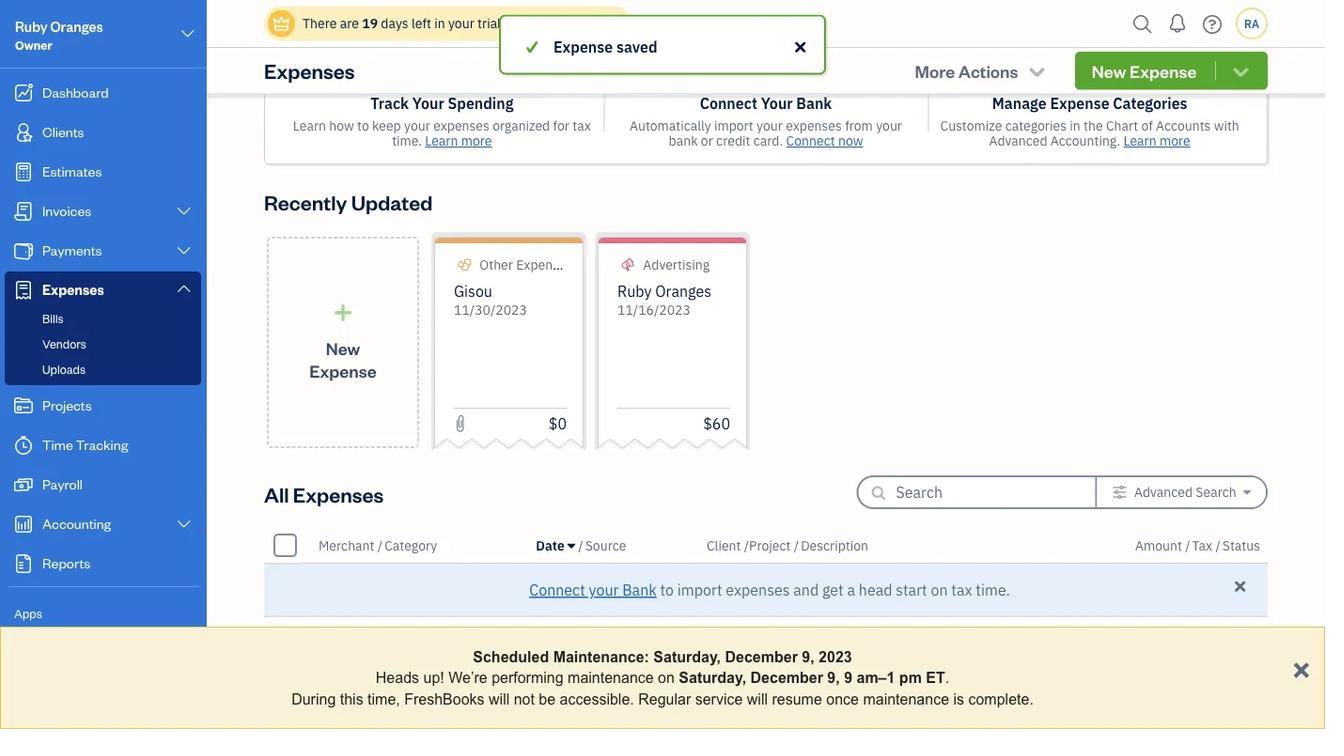Task type: locate. For each thing, give the bounding box(es) containing it.
1 horizontal spatial connect
[[700, 94, 758, 113]]

advanced search button
[[1098, 478, 1267, 508]]

keep
[[372, 117, 401, 134]]

gisou for gisou 11/30/2023
[[454, 282, 493, 301]]

connect left the now
[[787, 132, 836, 150]]

1 horizontal spatial in
[[1070, 117, 1081, 134]]

saturday, up service
[[679, 670, 747, 687]]

1 vertical spatial advanced
[[1135, 484, 1193, 501]]

and right 'items'
[[46, 676, 65, 691]]

items
[[14, 676, 43, 691]]

0 vertical spatial gisou
[[454, 282, 493, 301]]

in
[[435, 15, 445, 32], [1070, 117, 1081, 134]]

report image
[[12, 555, 35, 574]]

learn more for categories
[[1124, 132, 1191, 150]]

automatically
[[630, 117, 711, 134]]

0 horizontal spatial new expense
[[310, 337, 377, 382]]

payments
[[42, 241, 102, 259]]

2 more from the left
[[1160, 132, 1191, 150]]

chevron large down image
[[179, 23, 197, 45], [175, 244, 193, 259]]

oranges inside ruby oranges 11/16/2023
[[656, 282, 712, 301]]

learn more down categories
[[1124, 132, 1191, 150]]

there are 19 days left in your trial. upgrade account
[[303, 15, 617, 32]]

payments link
[[5, 232, 201, 270]]

4 / from the left
[[794, 537, 799, 554]]

chevron large down image down estimates link
[[175, 204, 193, 219]]

bank for your
[[623, 581, 657, 600]]

with
[[1215, 117, 1240, 134]]

resume
[[772, 691, 823, 708]]

new up manage expense categories
[[1092, 60, 1127, 82]]

ruby down advertising
[[618, 282, 652, 301]]

caretdown image
[[1244, 485, 1252, 500], [568, 538, 575, 553]]

once
[[827, 691, 859, 708]]

expenses for and
[[726, 581, 790, 600]]

close image
[[792, 36, 810, 58], [1232, 578, 1250, 596]]

category
[[385, 537, 437, 554]]

tax right the start at the bottom
[[952, 581, 973, 600]]

connect up credit
[[700, 94, 758, 113]]

2 chevron large down image from the top
[[175, 281, 193, 296]]

chevron large down image up bills link
[[175, 281, 193, 296]]

days
[[381, 15, 409, 32]]

5 / from the left
[[1186, 537, 1191, 554]]

0 horizontal spatial new
[[326, 337, 360, 359]]

am–1
[[857, 670, 896, 687]]

0 vertical spatial chevron large down image
[[179, 23, 197, 45]]

learn down categories
[[1124, 132, 1157, 150]]

search image
[[1128, 10, 1158, 38]]

december up resume
[[751, 670, 824, 687]]

to right how
[[357, 117, 369, 134]]

chevron large down image
[[175, 204, 193, 219], [175, 281, 193, 296], [175, 517, 193, 532]]

new expense up categories
[[1092, 60, 1197, 82]]

will left store!
[[747, 691, 768, 708]]

1 horizontal spatial ruby
[[618, 282, 652, 301]]

close image up connect your bank
[[792, 36, 810, 58]]

maintenance down maintenance:
[[568, 670, 654, 687]]

0 horizontal spatial chevrondown image
[[1027, 61, 1048, 80]]

expenses inside learn how to keep your expenses organized for tax time.
[[434, 117, 490, 134]]

on inside scheduled maintenance: saturday, december 9, 2023 heads up! we're performing maintenance on saturday, december 9, 9 am–1 pm et . during this time, freshbooks will not be accessible. regular service will resume once maintenance is complete.
[[658, 670, 675, 687]]

upgrade
[[512, 15, 563, 32]]

1 your from the left
[[413, 94, 445, 113]]

9, left 9
[[828, 670, 840, 687]]

chevrondown image
[[1027, 61, 1048, 80], [1231, 61, 1252, 80]]

new right plus icon
[[726, 637, 761, 659]]

time tracking
[[42, 436, 128, 454]]

new inside new expense
[[326, 337, 360, 359]]

1 horizontal spatial bank
[[797, 94, 832, 113]]

2 horizontal spatial connect
[[787, 132, 836, 150]]

2 / from the left
[[579, 537, 584, 554]]

2 horizontal spatial learn
[[1124, 132, 1157, 150]]

0 horizontal spatial the
[[752, 704, 772, 722]]

ruby up owner
[[15, 17, 48, 35]]

expense up customize categories in the chart of accounts with advanced accounting.
[[1051, 94, 1110, 113]]

accounting
[[42, 515, 111, 533]]

new expense button
[[1076, 52, 1268, 90], [264, 629, 1268, 667]]

to right connect your bank button
[[661, 581, 674, 600]]

source
[[586, 537, 627, 554]]

ruby inside ruby oranges 11/16/2023
[[618, 282, 652, 301]]

1 horizontal spatial more
[[1160, 132, 1191, 150]]

plus image
[[332, 303, 354, 322]]

close image down status link
[[1232, 578, 1250, 596]]

0 horizontal spatial learn more
[[425, 132, 492, 150]]

your down connect your bank
[[757, 117, 783, 134]]

new expense button down connect your bank to import expenses and get a head start on tax time.
[[264, 629, 1268, 667]]

main element
[[0, 0, 254, 730]]

will left "not"
[[489, 691, 510, 708]]

dashboard
[[42, 83, 109, 101]]

chart
[[1107, 117, 1139, 134]]

get
[[823, 581, 844, 600]]

your up learn how to keep your expenses organized for tax time.
[[413, 94, 445, 113]]

the down manage expense categories
[[1084, 117, 1104, 134]]

payment image
[[12, 242, 35, 260]]

go to help image
[[1198, 10, 1228, 38]]

1 vertical spatial oranges
[[656, 282, 712, 301]]

expenses down project
[[726, 581, 790, 600]]

1 vertical spatial time.
[[976, 581, 1011, 600]]

1 vertical spatial connect
[[787, 132, 836, 150]]

ruby for ruby oranges
[[618, 282, 652, 301]]

import right or
[[715, 117, 754, 134]]

in right left at the top left
[[435, 15, 445, 32]]

your up automatically import your expenses from your bank or credit card.
[[761, 94, 793, 113]]

money image
[[12, 476, 35, 495]]

close image inside 'expense saved' status
[[792, 36, 810, 58]]

connect your bank to import expenses and get a head start on tax time.
[[530, 581, 1011, 600]]

1 horizontal spatial to
[[661, 581, 674, 600]]

expenses down there
[[264, 57, 355, 84]]

0 vertical spatial connect
[[700, 94, 758, 113]]

crown image
[[272, 14, 291, 33]]

oranges
[[50, 17, 103, 35], [656, 282, 712, 301]]

1 horizontal spatial 11/30/2023
[[536, 696, 620, 716]]

import
[[715, 117, 754, 134], [678, 581, 723, 600]]

freshbooks image
[[88, 700, 118, 722]]

payroll
[[42, 475, 83, 493]]

expenses right other
[[516, 256, 573, 274]]

estimates link
[[5, 153, 201, 191]]

time
[[42, 436, 73, 454]]

/ right project
[[794, 537, 799, 554]]

0 vertical spatial to
[[357, 117, 369, 134]]

expenses down spending
[[434, 117, 490, 134]]

expense up categories
[[1130, 60, 1197, 82]]

straightpaperclip image
[[448, 411, 473, 437]]

gisou for gisou
[[328, 696, 367, 716]]

chevrondown image inside more actions dropdown button
[[1027, 61, 1048, 80]]

1 chevron large down image from the top
[[175, 204, 193, 219]]

1 horizontal spatial 9,
[[828, 670, 840, 687]]

new inside dropdown button
[[1092, 60, 1127, 82]]

on right the start at the bottom
[[931, 581, 948, 600]]

0 horizontal spatial to
[[357, 117, 369, 134]]

your left trial.
[[448, 15, 475, 32]]

1 vertical spatial ruby
[[618, 282, 652, 301]]

/ right tax
[[1216, 537, 1221, 554]]

advanced right settings icon
[[1135, 484, 1193, 501]]

0 vertical spatial and
[[794, 581, 819, 600]]

/ left tax
[[1186, 537, 1191, 554]]

projects link
[[5, 387, 201, 425]]

learn more
[[425, 132, 492, 150], [1124, 132, 1191, 150]]

chevrondown image inside new expense dropdown button
[[1231, 61, 1252, 80]]

1 horizontal spatial advanced
[[1135, 484, 1193, 501]]

for inside learn how to keep your expenses organized for tax time.
[[553, 117, 570, 134]]

1 vertical spatial chevron large down image
[[175, 281, 193, 296]]

on for maintenance
[[658, 670, 675, 687]]

9, left the 2023
[[802, 649, 815, 666]]

this
[[340, 691, 364, 708]]

categories
[[1006, 117, 1067, 134]]

chevron large down image for accounting
[[175, 517, 193, 532]]

0 vertical spatial import
[[715, 117, 754, 134]]

ra button
[[1236, 8, 1268, 39]]

on
[[931, 581, 948, 600], [658, 670, 675, 687]]

bank up connect now
[[797, 94, 832, 113]]

expenses up bills
[[42, 281, 104, 299]]

1 horizontal spatial maintenance
[[864, 691, 950, 708]]

0 vertical spatial 11/30/2023
[[454, 301, 527, 319]]

1 vertical spatial and
[[46, 676, 65, 691]]

2 chevrondown image from the left
[[1231, 61, 1252, 80]]

2 learn more from the left
[[1124, 132, 1191, 150]]

learn how to keep your expenses organized for tax time.
[[293, 117, 591, 150]]

1 horizontal spatial learn more
[[1124, 132, 1191, 150]]

new expense up resume
[[726, 637, 831, 659]]

3 / from the left
[[744, 537, 750, 554]]

on up regular
[[658, 670, 675, 687]]

actions
[[959, 60, 1019, 82]]

bills link
[[8, 307, 197, 330]]

1 will from the left
[[489, 691, 510, 708]]

1 vertical spatial on
[[658, 670, 675, 687]]

on for start
[[931, 581, 948, 600]]

advanced inside dropdown button
[[1135, 484, 1193, 501]]

1 horizontal spatial your
[[761, 94, 793, 113]]

connect down date link
[[530, 581, 586, 600]]

0 vertical spatial tax
[[573, 117, 591, 134]]

chevron large down image inside expenses link
[[175, 281, 193, 296]]

automatically import your expenses from your bank or credit card.
[[630, 117, 903, 150]]

start
[[896, 581, 928, 600]]

0 horizontal spatial 11/30/2023
[[454, 301, 527, 319]]

1 vertical spatial chevron large down image
[[175, 244, 193, 259]]

0 vertical spatial close image
[[792, 36, 810, 58]]

for right the organized
[[553, 117, 570, 134]]

0 vertical spatial 9,
[[802, 649, 815, 666]]

0 vertical spatial ruby
[[15, 17, 48, 35]]

expense up resume
[[764, 637, 831, 659]]

expenses inside main "element"
[[42, 281, 104, 299]]

caretdown image right search
[[1244, 485, 1252, 500]]

1 vertical spatial bank
[[623, 581, 657, 600]]

services
[[68, 676, 113, 691]]

0 horizontal spatial ruby
[[15, 17, 48, 35]]

client
[[707, 537, 741, 554]]

0 horizontal spatial on
[[658, 670, 675, 687]]

1 vertical spatial gisou
[[328, 696, 367, 716]]

advanced down manage at the top of the page
[[990, 132, 1048, 150]]

your right from
[[876, 117, 903, 134]]

the left store!
[[752, 704, 772, 722]]

0 horizontal spatial connect
[[530, 581, 586, 600]]

learn for manage expense categories
[[1124, 132, 1157, 150]]

to
[[357, 117, 369, 134], [661, 581, 674, 600]]

1 vertical spatial tax
[[952, 581, 973, 600]]

saturday, up regular
[[654, 649, 721, 666]]

learn down track your spending
[[425, 132, 458, 150]]

2 vertical spatial new
[[726, 637, 761, 659]]

in down manage expense categories
[[1070, 117, 1081, 134]]

1 vertical spatial 9,
[[828, 670, 840, 687]]

chevron large down image for invoices
[[175, 204, 193, 219]]

11/30/2023 down other
[[454, 301, 527, 319]]

/ left source
[[579, 537, 584, 554]]

3 chevron large down image from the top
[[175, 517, 193, 532]]

chevron large down image up reports link
[[175, 517, 193, 532]]

more down spending
[[461, 132, 492, 150]]

manage expense categories image
[[1060, 21, 1121, 81]]

new down plus image at the left of page
[[326, 337, 360, 359]]

0 vertical spatial new
[[1092, 60, 1127, 82]]

tax
[[573, 117, 591, 134], [952, 581, 973, 600]]

clients
[[42, 123, 84, 141]]

gisou inside gisou 11/30/2023
[[454, 282, 493, 301]]

tax right the organized
[[573, 117, 591, 134]]

0 vertical spatial on
[[931, 581, 948, 600]]

settings image
[[1113, 485, 1128, 500]]

caretdown image right the date
[[568, 538, 575, 553]]

chevrondown image for new expense
[[1231, 61, 1252, 80]]

gisou left the time,
[[328, 696, 367, 716]]

oranges up owner
[[50, 17, 103, 35]]

0 horizontal spatial your
[[413, 94, 445, 113]]

1 horizontal spatial on
[[931, 581, 948, 600]]

team members
[[14, 641, 96, 656]]

0 vertical spatial bank
[[797, 94, 832, 113]]

1 horizontal spatial time.
[[976, 581, 1011, 600]]

1 horizontal spatial new expense
[[726, 637, 831, 659]]

0 horizontal spatial advanced
[[990, 132, 1048, 150]]

december right plus icon
[[725, 649, 798, 666]]

spending
[[448, 94, 514, 113]]

account
[[567, 15, 617, 32]]

card.
[[754, 132, 783, 150]]

bank down source
[[623, 581, 657, 600]]

learn left how
[[293, 117, 326, 134]]

2 your from the left
[[761, 94, 793, 113]]

0 horizontal spatial will
[[489, 691, 510, 708]]

advanced
[[990, 132, 1048, 150], [1135, 484, 1193, 501]]

1 more from the left
[[461, 132, 492, 150]]

oranges for owner
[[50, 17, 103, 35]]

chevron large down image inside 'accounting' link
[[175, 517, 193, 532]]

new expense down plus image at the left of page
[[310, 337, 377, 382]]

import inside automatically import your expenses from your bank or credit card.
[[715, 117, 754, 134]]

chevrondown image for more actions
[[1027, 61, 1048, 80]]

chevrondown image up manage at the top of the page
[[1027, 61, 1048, 80]]

1 vertical spatial caretdown image
[[568, 538, 575, 553]]

0 vertical spatial chevron large down image
[[175, 204, 193, 219]]

dashboard image
[[12, 84, 35, 102]]

store!
[[775, 704, 809, 722]]

1 vertical spatial import
[[678, 581, 723, 600]]

ra
[[1245, 16, 1260, 31]]

expenses left from
[[786, 117, 842, 134]]

0 vertical spatial saturday,
[[654, 649, 721, 666]]

merchant
[[319, 537, 375, 554]]

invoices
[[42, 202, 91, 220]]

1 horizontal spatial gisou
[[454, 282, 493, 301]]

time. down 'track'
[[392, 132, 422, 150]]

0 horizontal spatial close image
[[792, 36, 810, 58]]

expense down account
[[554, 37, 613, 57]]

1 horizontal spatial learn
[[425, 132, 458, 150]]

1 learn more from the left
[[425, 132, 492, 150]]

0 horizontal spatial in
[[435, 15, 445, 32]]

0 horizontal spatial 9,
[[802, 649, 815, 666]]

freshbooks
[[405, 691, 485, 708]]

0 horizontal spatial and
[[46, 676, 65, 691]]

0 vertical spatial advanced
[[990, 132, 1048, 150]]

your for connect
[[761, 94, 793, 113]]

gisou
[[454, 282, 493, 301], [328, 696, 367, 716]]

import down client
[[678, 581, 723, 600]]

time tracking link
[[5, 427, 201, 465]]

1 chevrondown image from the left
[[1027, 61, 1048, 80]]

more
[[915, 60, 956, 82]]

maintenance down pm
[[864, 691, 950, 708]]

projects
[[42, 396, 92, 414]]

/ right client
[[744, 537, 750, 554]]

to inside learn how to keep your expenses organized for tax time.
[[357, 117, 369, 134]]

0 horizontal spatial learn
[[293, 117, 326, 134]]

and left get
[[794, 581, 819, 600]]

oranges down advertising
[[656, 282, 712, 301]]

1 vertical spatial new
[[326, 337, 360, 359]]

1 horizontal spatial oranges
[[656, 282, 712, 301]]

category link
[[385, 537, 437, 554]]

scheduled
[[473, 649, 549, 666]]

time. right the start at the bottom
[[976, 581, 1011, 600]]

more actions
[[915, 60, 1019, 82]]

saturday,
[[654, 649, 721, 666], [679, 670, 747, 687]]

connect
[[700, 94, 758, 113], [787, 132, 836, 150], [530, 581, 586, 600]]

categories
[[1114, 94, 1188, 113]]

amount link
[[1136, 537, 1186, 554]]

gisou down other
[[454, 282, 493, 301]]

scheduled maintenance: saturday, december 9, 2023 heads up! we're performing maintenance on saturday, december 9, 9 am–1 pm et . during this time, freshbooks will not be accessible. regular service will resume once maintenance is complete.
[[292, 649, 1034, 708]]

chevrondown image down 'ra'
[[1231, 61, 1252, 80]]

tax
[[1193, 537, 1213, 554]]

× button
[[1293, 651, 1311, 686]]

0 horizontal spatial for
[[553, 117, 570, 134]]

1 vertical spatial december
[[751, 670, 824, 687]]

be
[[539, 691, 556, 708]]

your right keep
[[404, 117, 431, 134]]

2 vertical spatial connect
[[530, 581, 586, 600]]

new expense button
[[1076, 52, 1268, 90]]

0 horizontal spatial caretdown image
[[568, 538, 575, 553]]

0 vertical spatial the
[[1084, 117, 1104, 134]]

expenses up "merchant"
[[293, 481, 384, 508]]

1 horizontal spatial tax
[[952, 581, 973, 600]]

advertising
[[643, 256, 710, 274]]

learn more down track your spending
[[425, 132, 492, 150]]

the
[[1084, 117, 1104, 134], [752, 704, 772, 722]]

regular
[[639, 691, 691, 708]]

client image
[[12, 123, 35, 142]]

ruby inside ruby oranges owner
[[15, 17, 48, 35]]

0 vertical spatial oranges
[[50, 17, 103, 35]]

0 horizontal spatial time.
[[392, 132, 422, 150]]

0 horizontal spatial bank
[[623, 581, 657, 600]]

0 vertical spatial maintenance
[[568, 670, 654, 687]]

plus image
[[701, 638, 723, 658]]

11/30/2023 down maintenance:
[[536, 696, 620, 716]]

expense down plus image at the left of page
[[310, 360, 377, 382]]

/ left 'category'
[[378, 537, 383, 554]]

for right oils
[[733, 704, 749, 722]]

0 vertical spatial for
[[553, 117, 570, 134]]

0 horizontal spatial more
[[461, 132, 492, 150]]

/
[[378, 537, 383, 554], [579, 537, 584, 554], [744, 537, 750, 554], [794, 537, 799, 554], [1186, 537, 1191, 554], [1216, 537, 1221, 554]]

1 vertical spatial in
[[1070, 117, 1081, 134]]

search
[[1196, 484, 1237, 501]]

more right of
[[1160, 132, 1191, 150]]

oranges inside ruby oranges owner
[[50, 17, 103, 35]]

new expense button up categories
[[1076, 52, 1268, 90]]

or
[[701, 132, 713, 150]]



Task type: describe. For each thing, give the bounding box(es) containing it.
ruby for owner
[[15, 17, 48, 35]]

date link
[[536, 537, 579, 554]]

amount / tax / status
[[1136, 537, 1261, 554]]

client link
[[707, 537, 744, 554]]

vendors link
[[8, 333, 197, 355]]

2023
[[819, 649, 853, 666]]

1 / from the left
[[378, 537, 383, 554]]

advanced search
[[1135, 484, 1237, 501]]

members
[[46, 641, 96, 656]]

invoices link
[[5, 193, 201, 230]]

Search text field
[[897, 478, 1066, 508]]

bank for your
[[797, 94, 832, 113]]

date
[[536, 537, 565, 554]]

there
[[303, 15, 337, 32]]

expense saved status
[[0, 15, 1326, 75]]

0 vertical spatial new expense button
[[1076, 52, 1268, 90]]

status
[[1223, 537, 1261, 554]]

complete.
[[969, 691, 1034, 708]]

items and services link
[[5, 668, 201, 701]]

ruby oranges owner
[[15, 17, 103, 53]]

1 vertical spatial saturday,
[[679, 670, 747, 687]]

trial.
[[478, 15, 505, 32]]

apps link
[[5, 598, 201, 631]]

chevron large down image for expenses
[[175, 281, 193, 296]]

new expense inside dropdown button
[[1092, 60, 1197, 82]]

track your spending image
[[409, 21, 475, 87]]

dashboard link
[[5, 74, 201, 112]]

heads
[[376, 670, 419, 687]]

uploads link
[[8, 358, 197, 381]]

learn inside learn how to keep your expenses organized for tax time.
[[293, 117, 326, 134]]

1 horizontal spatial for
[[733, 704, 749, 722]]

bank
[[669, 132, 698, 150]]

timer image
[[12, 436, 35, 455]]

expense inside status
[[554, 37, 613, 57]]

$60
[[704, 414, 731, 434]]

estimate image
[[12, 163, 35, 181]]

more for categories
[[1160, 132, 1191, 150]]

manage expense categories
[[993, 94, 1188, 113]]

time. inside learn how to keep your expenses organized for tax time.
[[392, 132, 422, 150]]

advanced inside customize categories in the chart of accounts with advanced accounting.
[[990, 132, 1048, 150]]

merchant / category
[[319, 537, 437, 554]]

reports link
[[5, 545, 201, 583]]

learn for track your spending
[[425, 132, 458, 150]]

organized
[[493, 117, 550, 134]]

chart image
[[12, 515, 35, 534]]

upgrade account link
[[508, 15, 617, 32]]

accessible.
[[560, 691, 634, 708]]

owner
[[15, 37, 52, 53]]

head
[[859, 581, 893, 600]]

items and services
[[14, 676, 113, 691]]

1 vertical spatial the
[[752, 704, 772, 722]]

clients link
[[5, 114, 201, 151]]

invoice image
[[12, 202, 35, 221]]

other expenses
[[480, 256, 573, 274]]

time,
[[368, 691, 400, 708]]

1 horizontal spatial caretdown image
[[1244, 485, 1252, 500]]

× dialog
[[0, 627, 1326, 730]]

more actions button
[[898, 52, 1064, 90]]

we're
[[449, 670, 488, 687]]

$0
[[549, 414, 567, 434]]

connect for connect your bank
[[700, 94, 758, 113]]

in inside customize categories in the chart of accounts with advanced accounting.
[[1070, 117, 1081, 134]]

accounts
[[1157, 117, 1211, 134]]

amount
[[1136, 537, 1183, 554]]

expenses inside automatically import your expenses from your bank or credit card.
[[786, 117, 842, 134]]

project image
[[12, 397, 35, 416]]

credit
[[717, 132, 751, 150]]

accounting.
[[1051, 132, 1121, 150]]

connect now
[[787, 132, 864, 150]]

.
[[946, 670, 950, 687]]

recently updated
[[264, 189, 433, 215]]

a
[[848, 581, 856, 600]]

customize categories in the chart of accounts with advanced accounting.
[[941, 117, 1240, 150]]

client / project / description
[[707, 537, 869, 554]]

your inside learn how to keep your expenses organized for tax time.
[[404, 117, 431, 134]]

are
[[340, 15, 359, 32]]

and inside "link"
[[46, 676, 65, 691]]

vendors
[[42, 336, 86, 352]]

project
[[750, 537, 791, 554]]

connect your bank
[[700, 94, 832, 113]]

other
[[480, 256, 513, 274]]

learn more for spending
[[425, 132, 492, 150]]

team members link
[[5, 633, 201, 666]]

connect your bank image
[[733, 21, 799, 87]]

2 will from the left
[[747, 691, 768, 708]]

tax inside learn how to keep your expenses organized for tax time.
[[573, 117, 591, 134]]

1 vertical spatial maintenance
[[864, 691, 950, 708]]

all
[[264, 481, 289, 508]]

caretdown image inside date link
[[568, 538, 575, 553]]

oranges for ruby oranges
[[656, 282, 712, 301]]

your for track
[[413, 94, 445, 113]]

oils for the store!
[[707, 704, 809, 722]]

1 horizontal spatial and
[[794, 581, 819, 600]]

1 vertical spatial new expense
[[310, 337, 377, 382]]

recently
[[264, 189, 347, 215]]

the inside customize categories in the chart of accounts with advanced accounting.
[[1084, 117, 1104, 134]]

more for spending
[[461, 132, 492, 150]]

0 horizontal spatial maintenance
[[568, 670, 654, 687]]

tracking
[[76, 436, 128, 454]]

expense image
[[12, 281, 35, 300]]

performing
[[492, 670, 564, 687]]

expense saved
[[554, 37, 658, 57]]

1 horizontal spatial new
[[726, 637, 761, 659]]

check image
[[524, 36, 541, 58]]

uploads
[[42, 362, 86, 377]]

new expense link
[[267, 237, 419, 449]]

merchant link
[[319, 537, 378, 554]]

manage
[[993, 94, 1047, 113]]

now
[[839, 132, 864, 150]]

maintenance:
[[553, 649, 650, 666]]

11/16/2023
[[618, 301, 691, 319]]

1 vertical spatial to
[[661, 581, 674, 600]]

1 vertical spatial 11/30/2023
[[536, 696, 620, 716]]

from
[[845, 117, 873, 134]]

left
[[412, 15, 431, 32]]

service
[[696, 691, 743, 708]]

6 / from the left
[[1216, 537, 1221, 554]]

9
[[845, 670, 853, 687]]

reports
[[42, 554, 90, 572]]

et
[[926, 670, 946, 687]]

ruby oranges 11/16/2023
[[618, 282, 712, 319]]

expenses for organized
[[434, 117, 490, 134]]

up!
[[424, 670, 445, 687]]

oils
[[707, 704, 730, 722]]

saved
[[617, 37, 658, 57]]

2 vertical spatial new expense
[[726, 637, 831, 659]]

1 vertical spatial close image
[[1232, 578, 1250, 596]]

how
[[329, 117, 354, 134]]

0 vertical spatial in
[[435, 15, 445, 32]]

0 vertical spatial december
[[725, 649, 798, 666]]

1 vertical spatial new expense button
[[264, 629, 1268, 667]]

status link
[[1223, 537, 1261, 554]]

notifications image
[[1163, 5, 1193, 42]]

accounting link
[[5, 506, 201, 543]]

your down source
[[589, 581, 619, 600]]

connect for connect now
[[787, 132, 836, 150]]

expense inside dropdown button
[[1130, 60, 1197, 82]]



Task type: vqa. For each thing, say whether or not it's contained in the screenshot.
third Name from left
no



